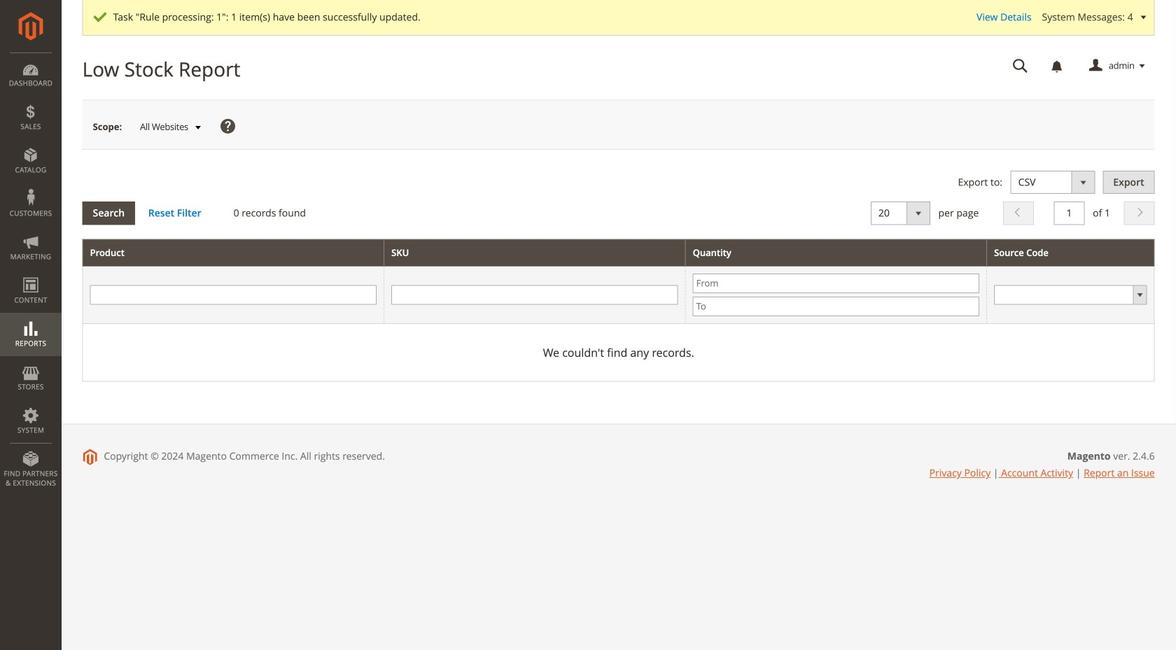 Task type: locate. For each thing, give the bounding box(es) containing it.
None text field
[[1055, 202, 1085, 225], [392, 285, 678, 305], [1055, 202, 1085, 225], [392, 285, 678, 305]]

None text field
[[1004, 54, 1039, 78], [90, 285, 377, 305], [1004, 54, 1039, 78], [90, 285, 377, 305]]

menu bar
[[0, 53, 62, 495]]



Task type: describe. For each thing, give the bounding box(es) containing it.
To text field
[[693, 297, 980, 317]]

From text field
[[693, 274, 980, 293]]

magento admin panel image
[[19, 12, 43, 41]]



